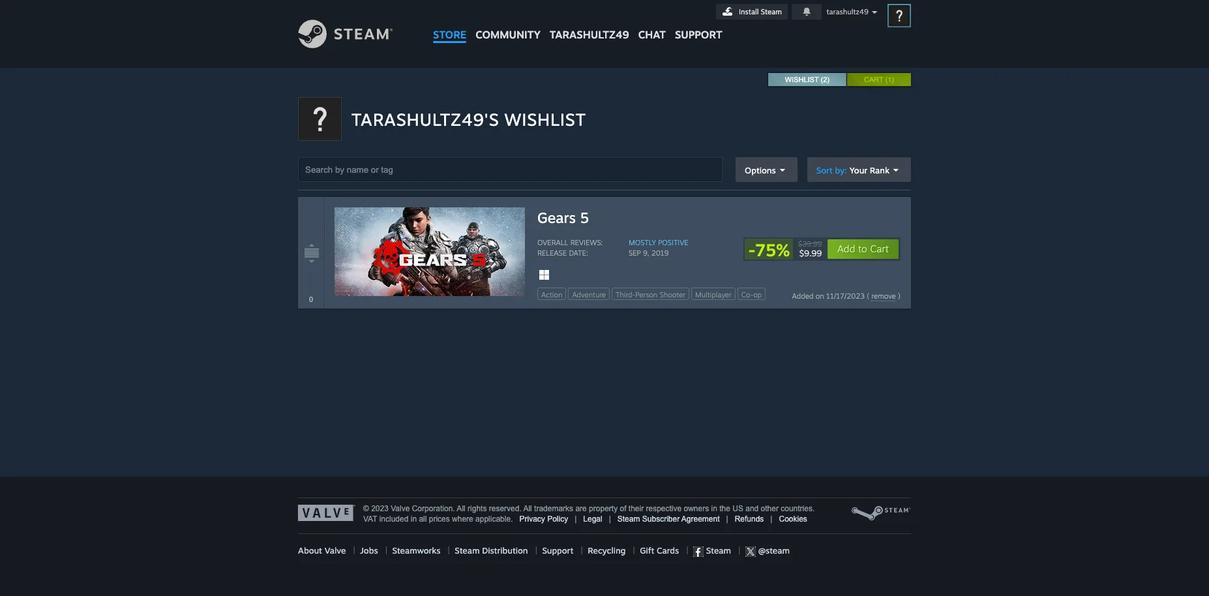 Task type: describe. For each thing, give the bounding box(es) containing it.
2023
[[371, 504, 389, 513]]

$39.99
[[798, 239, 822, 248]]

support link
[[542, 545, 573, 556]]

third-person shooter
[[616, 290, 685, 299]]

steam down where
[[455, 545, 480, 556]]

community
[[476, 28, 541, 41]]

adventure
[[572, 290, 606, 299]]

valve inside "© 2023 valve corporation.  all rights reserved.  all trademarks are property of their respective owners in the us and other countries. vat included in all prices where applicable. privacy policy | legal | steam subscriber agreement | refunds | cookies"
[[391, 504, 410, 513]]

| down property
[[609, 515, 611, 524]]

third-
[[616, 290, 635, 299]]

1 valve software image from the left
[[298, 505, 355, 521]]

release
[[537, 248, 567, 258]]

2019
[[651, 248, 669, 258]]

$39.99 $9.99
[[798, 239, 822, 258]]

wishlist
[[785, 76, 819, 83]]

policy
[[547, 515, 568, 524]]

sort by: your rank
[[816, 165, 890, 175]]

9,
[[643, 248, 649, 258]]

and
[[746, 504, 759, 513]]

by:
[[835, 165, 847, 175]]

about valve | jobs | steamworks | steam distribution | support | recycling | gift cards |
[[298, 545, 693, 556]]

0 vertical spatial tarashultz49
[[827, 7, 869, 16]]

gears
[[537, 209, 576, 226]]

recycling link
[[588, 545, 626, 556]]

mostly positive release date:
[[537, 238, 689, 258]]

install steam link
[[716, 4, 788, 20]]

2 horizontal spatial )
[[898, 292, 901, 301]]

steam subscriber agreement link
[[617, 515, 720, 524]]

steam inside 'steam' link
[[704, 545, 731, 556]]

5
[[580, 209, 589, 226]]

add
[[837, 243, 855, 255]]

steam distribution link
[[455, 545, 528, 556]]

are
[[575, 504, 587, 513]]

2 all from the left
[[523, 504, 532, 513]]

sep
[[629, 248, 641, 258]]

remove
[[872, 292, 896, 301]]

( for 2
[[821, 76, 823, 83]]

reserved.
[[489, 504, 522, 513]]

1 vertical spatial cart
[[870, 243, 889, 255]]

gift cards link
[[640, 545, 679, 556]]

store
[[433, 28, 466, 41]]

0 vertical spatial cart
[[864, 76, 883, 83]]

rank
[[870, 165, 890, 175]]

©
[[363, 504, 369, 513]]

Search by name or tag text field
[[298, 157, 723, 182]]

support link
[[670, 0, 727, 44]]

added on 11/17/2023 ( remove )
[[792, 292, 901, 301]]

store link
[[428, 0, 471, 47]]

agreement
[[681, 515, 720, 524]]

add to cart link
[[827, 239, 899, 260]]

to
[[858, 243, 867, 255]]

| right steamworks link
[[448, 545, 450, 556]]

countries.
[[781, 504, 815, 513]]

support
[[675, 28, 722, 41]]

the
[[719, 504, 730, 513]]

tarashultz49 link
[[545, 0, 634, 47]]

( for 1
[[885, 76, 888, 83]]

recycling
[[588, 545, 626, 556]]

shooter
[[660, 290, 685, 299]]

steamworks
[[392, 545, 440, 556]]

@steam link
[[745, 545, 790, 557]]

owners
[[684, 504, 709, 513]]

steam inside "© 2023 valve corporation.  all rights reserved.  all trademarks are property of their respective owners in the us and other countries. vat included in all prices where applicable. privacy policy | legal | steam subscriber agreement | refunds | cookies"
[[617, 515, 640, 524]]

about
[[298, 545, 322, 556]]

| left gift
[[633, 545, 635, 556]]

steamworks link
[[392, 545, 440, 556]]

| down are
[[575, 515, 577, 524]]

overall
[[537, 238, 568, 247]]

gears 5
[[537, 209, 589, 226]]

tarashultz49's
[[352, 109, 499, 130]]

action
[[541, 290, 562, 299]]

multiplayer
[[695, 290, 732, 299]]

where
[[452, 515, 473, 524]]

cookies link
[[779, 515, 807, 524]]



Task type: vqa. For each thing, say whether or not it's contained in the screenshot.
Gift Cards Link
yes



Task type: locate. For each thing, give the bounding box(es) containing it.
install
[[739, 7, 759, 16]]

-
[[748, 239, 756, 260]]

added
[[792, 292, 813, 301]]

$9.99
[[799, 248, 822, 258]]

overall reviews:
[[537, 238, 603, 247]]

install steam
[[739, 7, 782, 16]]

cart
[[864, 76, 883, 83], [870, 243, 889, 255]]

subscriber
[[642, 515, 680, 524]]

positive
[[658, 238, 689, 247]]

chat
[[638, 28, 666, 41]]

your
[[850, 165, 867, 175]]

tarashultz49 inside tarashultz49 link
[[550, 28, 629, 41]]

( right 2
[[885, 76, 888, 83]]

sep 9, 2019
[[629, 248, 669, 258]]

| down other
[[770, 515, 772, 524]]

) for 1
[[892, 76, 894, 83]]

their
[[629, 504, 644, 513]]

75%
[[756, 239, 790, 260]]

jobs link
[[360, 545, 378, 556]]

valve right 'about'
[[325, 545, 346, 556]]

1 vertical spatial in
[[411, 515, 417, 524]]

1
[[888, 76, 892, 83]]

| right support
[[581, 545, 583, 556]]

about valve link
[[298, 545, 346, 556]]

steam down agreement
[[704, 545, 731, 556]]

wishlist
[[505, 109, 586, 130]]

legal
[[583, 515, 602, 524]]

in left the
[[711, 504, 717, 513]]

legal link
[[583, 515, 602, 524]]

add to cart
[[837, 243, 889, 255]]

| down the
[[726, 515, 728, 524]]

applicable.
[[475, 515, 513, 524]]

tarashultz49's wishlist
[[352, 109, 586, 130]]

0 horizontal spatial in
[[411, 515, 417, 524]]

| right jobs link
[[385, 545, 387, 556]]

© 2023 valve corporation.  all rights reserved.  all trademarks are property of their respective owners in the us and other countries. vat included in all prices where applicable. privacy policy | legal | steam subscriber agreement | refunds | cookies
[[363, 504, 815, 524]]

on
[[816, 292, 824, 301]]

date:
[[569, 248, 588, 258]]

0 horizontal spatial valve
[[325, 545, 346, 556]]

prices
[[429, 515, 450, 524]]

0 horizontal spatial )
[[827, 76, 830, 83]]

gears 5 link
[[537, 207, 901, 228]]

co-op
[[741, 290, 762, 299]]

chat link
[[634, 0, 670, 44]]

refunds link
[[735, 515, 764, 524]]

2 valve software image from the left
[[851, 505, 911, 522]]

0 horizontal spatial tarashultz49
[[550, 28, 629, 41]]

valve software image
[[298, 505, 355, 521], [851, 505, 911, 522]]

0 vertical spatial valve
[[391, 504, 410, 513]]

@steam
[[756, 545, 790, 556]]

property
[[589, 504, 618, 513]]

in
[[711, 504, 717, 513], [411, 515, 417, 524]]

cart         ( 1 )
[[864, 76, 894, 83]]

) for 2
[[827, 76, 830, 83]]

refunds
[[735, 515, 764, 524]]

1 all from the left
[[457, 504, 465, 513]]

steam down of
[[617, 515, 640, 524]]

| down refunds link
[[731, 545, 745, 556]]

included
[[379, 515, 408, 524]]

all up 'privacy' at the bottom of page
[[523, 504, 532, 513]]

1 horizontal spatial tarashultz49
[[827, 7, 869, 16]]

-75%
[[748, 239, 790, 260]]

| left support
[[535, 545, 537, 556]]

corporation.
[[412, 504, 455, 513]]

co-
[[741, 290, 753, 299]]

valve up included
[[391, 504, 410, 513]]

1 horizontal spatial valve
[[391, 504, 410, 513]]

options
[[745, 165, 776, 175]]

1 vertical spatial valve
[[325, 545, 346, 556]]

sort
[[816, 165, 833, 175]]

2
[[823, 76, 827, 83]]

steam right install
[[761, 7, 782, 16]]

valve
[[391, 504, 410, 513], [325, 545, 346, 556]]

1 vertical spatial tarashultz49
[[550, 28, 629, 41]]

support
[[542, 545, 573, 556]]

all
[[419, 515, 427, 524]]

1 horizontal spatial )
[[892, 76, 894, 83]]

None text field
[[301, 293, 321, 305]]

0 horizontal spatial valve software image
[[298, 505, 355, 521]]

| left jobs link
[[353, 545, 355, 556]]

cart left 1 at right top
[[864, 76, 883, 83]]

1 horizontal spatial valve software image
[[851, 505, 911, 522]]

( right wishlist
[[821, 76, 823, 83]]

1 horizontal spatial in
[[711, 504, 717, 513]]

community link
[[471, 0, 545, 47]]

reviews:
[[570, 238, 603, 247]]

cart right to on the right of the page
[[870, 243, 889, 255]]

rights
[[468, 504, 487, 513]]

all up where
[[457, 504, 465, 513]]

all
[[457, 504, 465, 513], [523, 504, 532, 513]]

vat
[[363, 515, 377, 524]]

mostly
[[629, 238, 656, 247]]

op
[[753, 290, 762, 299]]

jobs
[[360, 545, 378, 556]]

0 horizontal spatial all
[[457, 504, 465, 513]]

2 horizontal spatial (
[[885, 76, 888, 83]]

privacy policy link
[[519, 515, 568, 524]]

( left remove
[[867, 292, 869, 301]]

person
[[635, 290, 658, 299]]

0 horizontal spatial (
[[821, 76, 823, 83]]

| right cards
[[686, 545, 688, 556]]

1 horizontal spatial (
[[867, 292, 869, 301]]

us
[[733, 504, 743, 513]]

steam inside install steam link
[[761, 7, 782, 16]]

gift
[[640, 545, 654, 556]]

in left all
[[411, 515, 417, 524]]

0 vertical spatial in
[[711, 504, 717, 513]]

wishlist                 ( 2 )
[[785, 76, 830, 83]]

1 horizontal spatial all
[[523, 504, 532, 513]]

of
[[620, 504, 626, 513]]

distribution
[[482, 545, 528, 556]]

respective
[[646, 504, 682, 513]]



